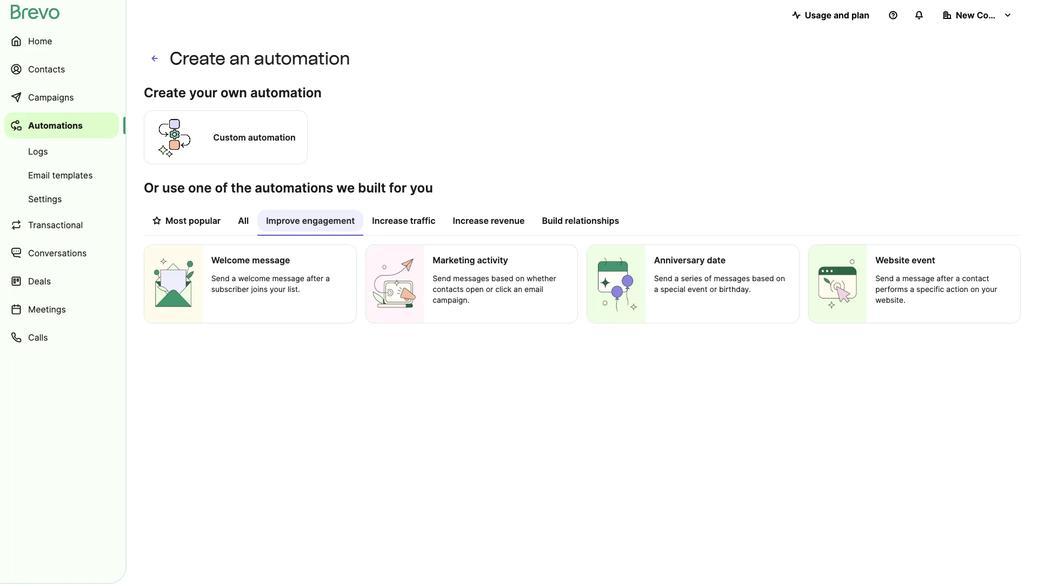 Task type: describe. For each thing, give the bounding box(es) containing it.
use
[[162, 180, 185, 196]]

custom automation
[[213, 132, 296, 143]]

action
[[947, 285, 969, 294]]

messages inside send a series of messages based on a special event or birthday.
[[714, 274, 750, 283]]

birthday.
[[719, 285, 751, 294]]

create an automation
[[170, 48, 350, 69]]

contacts link
[[4, 56, 119, 82]]

or inside send messages based on whether contacts open or click an email campaign.
[[486, 285, 493, 294]]

build
[[542, 215, 563, 226]]

increase revenue link
[[444, 210, 534, 235]]

increase revenue
[[453, 215, 525, 226]]

open
[[466, 285, 484, 294]]

send a series of messages based on a special event or birthday.
[[654, 274, 785, 294]]

logs
[[28, 146, 48, 157]]

message up send a welcome message after a subscriber joins your list.
[[252, 255, 290, 266]]

anniversary
[[654, 255, 705, 266]]

of for messages
[[705, 274, 712, 283]]

new
[[956, 10, 975, 21]]

or
[[144, 180, 159, 196]]

message inside send a welcome message after a subscriber joins your list.
[[272, 274, 305, 283]]

send for marketing activity
[[433, 274, 451, 283]]

meetings
[[28, 304, 66, 315]]

automations link
[[4, 113, 119, 138]]

all link
[[229, 210, 258, 235]]

transactional
[[28, 220, 83, 230]]

build relationships
[[542, 215, 619, 226]]

automations
[[255, 180, 333, 196]]

new company button
[[935, 4, 1021, 26]]

marketing activity
[[433, 255, 508, 266]]

own
[[221, 85, 247, 101]]

series
[[681, 274, 703, 283]]

home link
[[4, 28, 119, 54]]

home
[[28, 36, 52, 47]]

your inside send a message after a contact performs a specific action on your website.
[[982, 285, 998, 294]]

performs
[[876, 285, 908, 294]]

transactional link
[[4, 212, 119, 238]]

on inside send a message after a contact performs a specific action on your website.
[[971, 285, 980, 294]]

usage and plan button
[[784, 4, 878, 26]]

create for create your own automation
[[144, 85, 186, 101]]

0 vertical spatial automation
[[254, 48, 350, 69]]

your inside send a welcome message after a subscriber joins your list.
[[270, 285, 286, 294]]

usage and plan
[[805, 10, 870, 21]]

create for create an automation
[[170, 48, 226, 69]]

templates
[[52, 170, 93, 181]]

campaigns link
[[4, 84, 119, 110]]

deals
[[28, 276, 51, 287]]

email templates link
[[4, 164, 119, 186]]

usage
[[805, 10, 832, 21]]

deals link
[[4, 268, 119, 294]]

increase traffic link
[[364, 210, 444, 235]]

engagement
[[302, 215, 355, 226]]

calls
[[28, 332, 48, 343]]

settings
[[28, 194, 62, 204]]

of for the
[[215, 180, 228, 196]]

activity
[[477, 255, 508, 266]]

email templates
[[28, 170, 93, 181]]

list.
[[288, 285, 300, 294]]

plan
[[852, 10, 870, 21]]

date
[[707, 255, 726, 266]]

all
[[238, 215, 249, 226]]

company
[[977, 10, 1017, 21]]

based inside send a series of messages based on a special event or birthday.
[[752, 274, 774, 283]]

most popular
[[166, 215, 221, 226]]

the
[[231, 180, 252, 196]]

increase traffic
[[372, 215, 436, 226]]

on inside send a series of messages based on a special event or birthday.
[[777, 274, 785, 283]]

meetings link
[[4, 296, 119, 322]]

send a welcome message after a subscriber joins your list.
[[211, 274, 330, 294]]

send messages based on whether contacts open or click an email campaign.
[[433, 274, 556, 305]]

improve engagement
[[266, 215, 355, 226]]

built
[[358, 180, 386, 196]]

improve
[[266, 215, 300, 226]]

send for website event
[[876, 274, 894, 283]]

campaigns
[[28, 92, 74, 103]]

marketing
[[433, 255, 475, 266]]

conversations
[[28, 248, 87, 259]]

message inside send a message after a contact performs a specific action on your website.
[[903, 274, 935, 283]]



Task type: vqa. For each thing, say whether or not it's contained in the screenshot.
third 0
no



Task type: locate. For each thing, give the bounding box(es) containing it.
event
[[912, 255, 936, 266], [688, 285, 708, 294]]

special
[[661, 285, 686, 294]]

2 send from the left
[[433, 274, 451, 283]]

send inside send messages based on whether contacts open or click an email campaign.
[[433, 274, 451, 283]]

3 send from the left
[[654, 274, 673, 283]]

increase
[[372, 215, 408, 226], [453, 215, 489, 226]]

0 horizontal spatial increase
[[372, 215, 408, 226]]

send a message after a contact performs a specific action on your website.
[[876, 274, 998, 305]]

1 horizontal spatial of
[[705, 274, 712, 283]]

send inside send a welcome message after a subscriber joins your list.
[[211, 274, 230, 283]]

tab list
[[144, 210, 1021, 236]]

revenue
[[491, 215, 525, 226]]

we
[[337, 180, 355, 196]]

email
[[28, 170, 50, 181]]

messages up birthday. at the right of page
[[714, 274, 750, 283]]

send up subscriber
[[211, 274, 230, 283]]

or inside send a series of messages based on a special event or birthday.
[[710, 285, 717, 294]]

website
[[876, 255, 910, 266]]

1 vertical spatial an
[[514, 285, 523, 294]]

joins
[[251, 285, 268, 294]]

or
[[486, 285, 493, 294], [710, 285, 717, 294]]

messages up open
[[453, 274, 489, 283]]

0 horizontal spatial or
[[486, 285, 493, 294]]

0 horizontal spatial an
[[230, 48, 250, 69]]

contacts
[[28, 64, 65, 75]]

send up special at the right of page
[[654, 274, 673, 283]]

subscriber
[[211, 285, 249, 294]]

one
[[188, 180, 212, 196]]

2 horizontal spatial your
[[982, 285, 998, 294]]

click
[[496, 285, 512, 294]]

specific
[[917, 285, 945, 294]]

1 after from the left
[[307, 274, 324, 283]]

1 horizontal spatial an
[[514, 285, 523, 294]]

2 or from the left
[[710, 285, 717, 294]]

logs link
[[4, 141, 119, 162]]

0 horizontal spatial your
[[189, 85, 217, 101]]

increase for increase revenue
[[453, 215, 489, 226]]

1 based from the left
[[492, 274, 514, 283]]

send for anniversary date
[[654, 274, 673, 283]]

contacts
[[433, 285, 464, 294]]

automation
[[254, 48, 350, 69], [250, 85, 322, 101], [248, 132, 296, 143]]

messages inside send messages based on whether contacts open or click an email campaign.
[[453, 274, 489, 283]]

messages
[[453, 274, 489, 283], [714, 274, 750, 283]]

1 messages from the left
[[453, 274, 489, 283]]

of inside send a series of messages based on a special event or birthday.
[[705, 274, 712, 283]]

1 horizontal spatial based
[[752, 274, 774, 283]]

event down series
[[688, 285, 708, 294]]

after
[[307, 274, 324, 283], [937, 274, 954, 283]]

send inside send a message after a contact performs a specific action on your website.
[[876, 274, 894, 283]]

send
[[211, 274, 230, 283], [433, 274, 451, 283], [654, 274, 673, 283], [876, 274, 894, 283]]

2 increase from the left
[[453, 215, 489, 226]]

send up contacts
[[433, 274, 451, 283]]

welcome
[[211, 255, 250, 266]]

or left birthday. at the right of page
[[710, 285, 717, 294]]

website.
[[876, 295, 906, 305]]

welcome
[[238, 274, 270, 283]]

1 vertical spatial create
[[144, 85, 186, 101]]

custom
[[213, 132, 246, 143]]

message up list.
[[272, 274, 305, 283]]

build relationships link
[[534, 210, 628, 235]]

0 horizontal spatial after
[[307, 274, 324, 283]]

0 vertical spatial of
[[215, 180, 228, 196]]

increase left revenue on the top of page
[[453, 215, 489, 226]]

you
[[410, 180, 433, 196]]

whether
[[527, 274, 556, 283]]

based
[[492, 274, 514, 283], [752, 274, 774, 283]]

improve engagement link
[[258, 210, 364, 236]]

most
[[166, 215, 187, 226]]

2 based from the left
[[752, 274, 774, 283]]

2 messages from the left
[[714, 274, 750, 283]]

of right series
[[705, 274, 712, 283]]

most popular link
[[144, 210, 229, 235]]

1 increase from the left
[[372, 215, 408, 226]]

send inside send a series of messages based on a special event or birthday.
[[654, 274, 673, 283]]

0 horizontal spatial of
[[215, 180, 228, 196]]

for
[[389, 180, 407, 196]]

popular
[[189, 215, 221, 226]]

1 send from the left
[[211, 274, 230, 283]]

contact
[[963, 274, 990, 283]]

0 vertical spatial create
[[170, 48, 226, 69]]

1 vertical spatial of
[[705, 274, 712, 283]]

of left the
[[215, 180, 228, 196]]

1 horizontal spatial or
[[710, 285, 717, 294]]

1 or from the left
[[486, 285, 493, 294]]

on inside send messages based on whether contacts open or click an email campaign.
[[516, 274, 525, 283]]

settings link
[[4, 188, 119, 210]]

1 horizontal spatial your
[[270, 285, 286, 294]]

new company
[[956, 10, 1017, 21]]

1 horizontal spatial on
[[777, 274, 785, 283]]

automation inside button
[[248, 132, 296, 143]]

1 vertical spatial automation
[[250, 85, 322, 101]]

create
[[170, 48, 226, 69], [144, 85, 186, 101]]

dxrbf image
[[153, 216, 161, 225]]

welcome message
[[211, 255, 290, 266]]

an inside send messages based on whether contacts open or click an email campaign.
[[514, 285, 523, 294]]

1 vertical spatial event
[[688, 285, 708, 294]]

anniversary date
[[654, 255, 726, 266]]

of
[[215, 180, 228, 196], [705, 274, 712, 283]]

or left click
[[486, 285, 493, 294]]

based inside send messages based on whether contacts open or click an email campaign.
[[492, 274, 514, 283]]

or use one of the automations we built for you
[[144, 180, 433, 196]]

after inside send a message after a contact performs a specific action on your website.
[[937, 274, 954, 283]]

a
[[232, 274, 236, 283], [326, 274, 330, 283], [675, 274, 679, 283], [896, 274, 901, 283], [956, 274, 960, 283], [654, 285, 659, 294], [910, 285, 915, 294]]

increase for increase traffic
[[372, 215, 408, 226]]

relationships
[[565, 215, 619, 226]]

0 horizontal spatial based
[[492, 274, 514, 283]]

traffic
[[410, 215, 436, 226]]

1 horizontal spatial increase
[[453, 215, 489, 226]]

2 after from the left
[[937, 274, 954, 283]]

an
[[230, 48, 250, 69], [514, 285, 523, 294]]

after inside send a welcome message after a subscriber joins your list.
[[307, 274, 324, 283]]

your left list.
[[270, 285, 286, 294]]

your down contact
[[982, 285, 998, 294]]

custom automation button
[[144, 109, 308, 166]]

event up specific
[[912, 255, 936, 266]]

2 vertical spatial automation
[[248, 132, 296, 143]]

email
[[525, 285, 544, 294]]

event inside send a series of messages based on a special event or birthday.
[[688, 285, 708, 294]]

campaign.
[[433, 295, 470, 305]]

2 horizontal spatial on
[[971, 285, 980, 294]]

send up the 'performs'
[[876, 274, 894, 283]]

1 horizontal spatial messages
[[714, 274, 750, 283]]

an up the "own"
[[230, 48, 250, 69]]

conversations link
[[4, 240, 119, 266]]

4 send from the left
[[876, 274, 894, 283]]

website event
[[876, 255, 936, 266]]

send for welcome message
[[211, 274, 230, 283]]

and
[[834, 10, 850, 21]]

an right click
[[514, 285, 523, 294]]

0 horizontal spatial event
[[688, 285, 708, 294]]

tab list containing most popular
[[144, 210, 1021, 236]]

0 vertical spatial event
[[912, 255, 936, 266]]

1 horizontal spatial after
[[937, 274, 954, 283]]

calls link
[[4, 325, 119, 351]]

automations
[[28, 120, 83, 131]]

your
[[189, 85, 217, 101], [270, 285, 286, 294], [982, 285, 998, 294]]

create your own automation
[[144, 85, 322, 101]]

0 horizontal spatial on
[[516, 274, 525, 283]]

0 horizontal spatial messages
[[453, 274, 489, 283]]

message up specific
[[903, 274, 935, 283]]

0 vertical spatial an
[[230, 48, 250, 69]]

your left the "own"
[[189, 85, 217, 101]]

1 horizontal spatial event
[[912, 255, 936, 266]]

increase left traffic
[[372, 215, 408, 226]]



